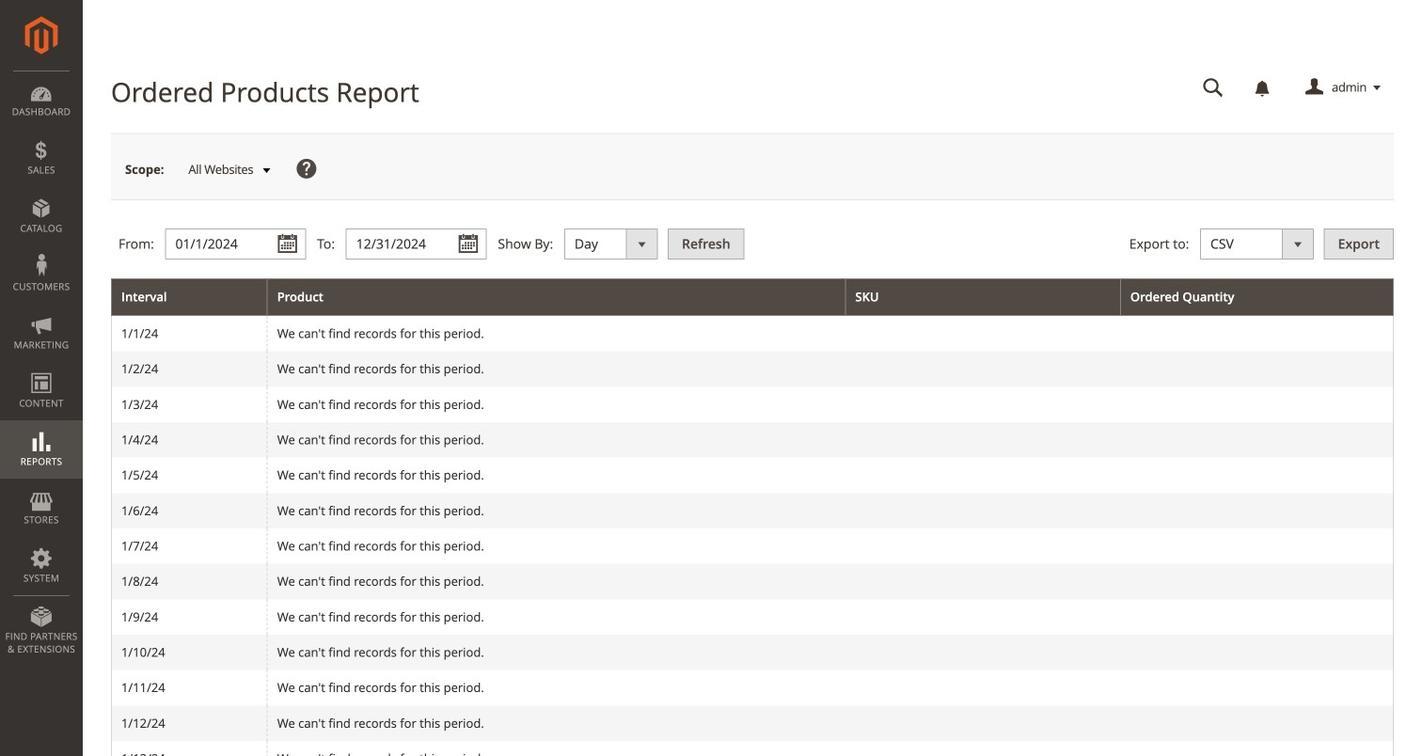 Task type: vqa. For each thing, say whether or not it's contained in the screenshot.
text box
yes



Task type: locate. For each thing, give the bounding box(es) containing it.
None text field
[[346, 229, 487, 260]]

menu bar
[[0, 71, 83, 665]]

None text field
[[1190, 71, 1237, 104], [165, 229, 306, 260], [1190, 71, 1237, 104], [165, 229, 306, 260]]

magento admin panel image
[[25, 16, 58, 55]]



